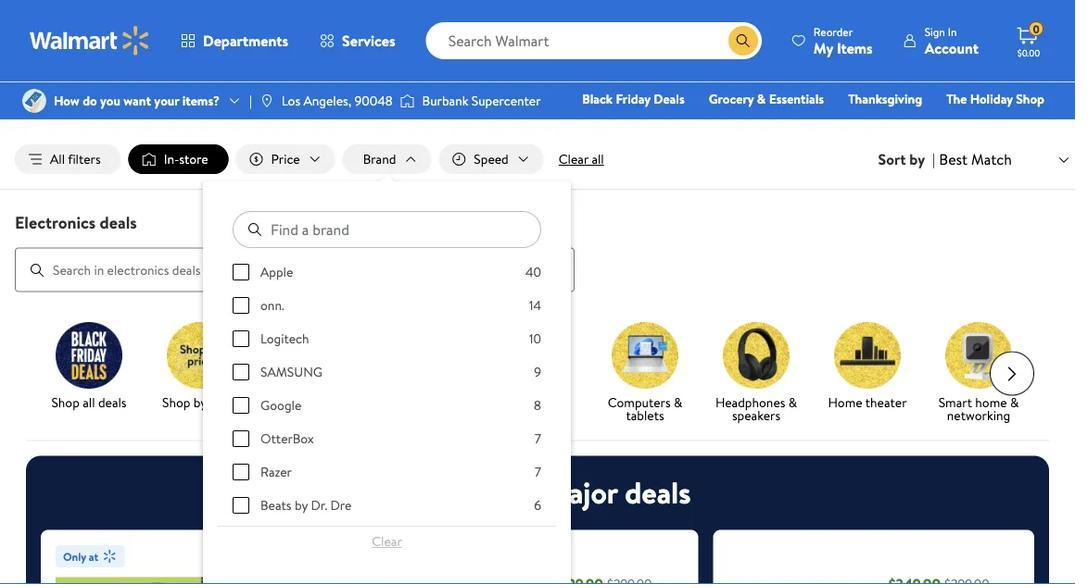 Task type: vqa. For each thing, say whether or not it's contained in the screenshot.


Task type: locate. For each thing, give the bounding box(es) containing it.
sort
[[878, 149, 906, 170]]

los angeles, 90048
[[282, 92, 393, 110]]

clear down black
[[559, 150, 589, 168]]

& right tablets
[[674, 394, 683, 412]]

items
[[599, 57, 625, 73]]

electronics for electronics deals
[[15, 211, 96, 234]]

match
[[971, 149, 1012, 169]]

| left best
[[933, 149, 936, 170]]

you
[[100, 92, 120, 110]]

None checkbox
[[233, 264, 249, 281], [233, 298, 249, 314], [233, 364, 249, 381], [233, 465, 249, 481], [233, 264, 249, 281], [233, 298, 249, 314], [233, 364, 249, 381], [233, 465, 249, 481]]

shop by price link
[[152, 322, 248, 413]]

1 vertical spatial by
[[194, 394, 207, 412]]

90048
[[355, 92, 393, 110]]

shop inside the holiday shop gift finder
[[1016, 90, 1045, 108]]

samsung
[[260, 363, 323, 382]]

1 horizontal spatial clear
[[559, 150, 589, 168]]

smart home & networking
[[939, 394, 1019, 425]]

only at group
[[56, 546, 347, 585]]

best match button
[[936, 147, 1075, 172]]

1 vertical spatial deals
[[98, 394, 127, 412]]

shop all deals link
[[41, 322, 137, 413]]

in-
[[727, 57, 740, 73]]

toy
[[798, 116, 816, 134]]

1 vertical spatial |
[[933, 149, 936, 170]]

registry
[[997, 116, 1045, 134]]

beats by dr. dre
[[260, 497, 352, 515]]

sort by |
[[878, 149, 936, 170]]

0 horizontal spatial  image
[[259, 94, 274, 108]]

all down black
[[592, 150, 604, 168]]

0 horizontal spatial |
[[249, 92, 252, 110]]

it!
[[689, 10, 710, 41]]

thanksgiving link
[[840, 89, 931, 109]]

fashion link
[[922, 115, 982, 135]]

computers & tablets link
[[597, 322, 693, 426]]

deals down shop all deals image
[[98, 394, 127, 412]]

1 7 from the top
[[535, 430, 541, 448]]

shop right 'toy'
[[820, 116, 848, 134]]

clear
[[559, 150, 589, 168], [372, 533, 402, 551]]

my
[[814, 38, 833, 58]]

shop down shop all deals image
[[51, 394, 80, 412]]

0 horizontal spatial clear
[[372, 533, 402, 551]]

1 horizontal spatial home
[[872, 116, 906, 134]]

 image for los angeles, 90048
[[259, 94, 274, 108]]

0 vertical spatial all
[[592, 150, 604, 168]]

& right home
[[1010, 394, 1019, 412]]

7 down 8
[[535, 430, 541, 448]]

2 horizontal spatial by
[[910, 149, 925, 170]]

0 horizontal spatial home
[[828, 394, 863, 412]]

services button
[[304, 19, 411, 63]]

& inside headphones & speakers
[[789, 394, 797, 412]]

Electronics deals search field
[[0, 211, 1075, 293]]

by inside sort and filter section 'element'
[[910, 149, 925, 170]]

clear inside sort and filter section 'element'
[[559, 150, 589, 168]]

gifts.
[[526, 10, 576, 41]]

home theater link
[[819, 322, 916, 413]]

1 horizontal spatial all
[[592, 150, 604, 168]]

electronics
[[711, 116, 774, 134], [15, 211, 96, 234]]

in-store
[[164, 150, 208, 168]]

shop all deals image
[[56, 322, 122, 389]]

14
[[529, 297, 541, 315]]

home
[[872, 116, 906, 134], [828, 394, 863, 412]]

clear down this
[[372, 533, 402, 551]]

1 vertical spatial all
[[83, 394, 95, 412]]

7 up 6 at bottom
[[535, 464, 541, 482]]

grocery
[[709, 90, 754, 108]]

all for clear
[[592, 150, 604, 168]]

electronics up search "icon"
[[15, 211, 96, 234]]

0 vertical spatial 7
[[535, 430, 541, 448]]

sort and filter section element
[[0, 130, 1075, 189]]

all inside button
[[592, 150, 604, 168]]

 image
[[22, 89, 46, 113]]

all
[[50, 150, 65, 168]]

0 horizontal spatial electronics
[[15, 211, 96, 234]]

the
[[947, 90, 967, 108]]

group
[[233, 263, 541, 585], [392, 546, 683, 585]]

Walmart Site-Wide search field
[[426, 22, 762, 59]]

by right sort
[[910, 149, 925, 170]]

los
[[282, 92, 300, 110]]

dre
[[331, 497, 352, 515]]

 image
[[400, 92, 415, 110], [259, 94, 274, 108]]

electronics down grocery
[[711, 116, 774, 134]]

by left price
[[194, 394, 207, 412]]

0 vertical spatial clear
[[559, 150, 589, 168]]

filters
[[68, 150, 101, 168]]

None checkbox
[[233, 331, 249, 348], [233, 398, 249, 414], [233, 431, 249, 448], [233, 498, 249, 515], [233, 331, 249, 348], [233, 398, 249, 414], [233, 431, 249, 448], [233, 498, 249, 515]]

last.
[[469, 57, 488, 73]]

0 horizontal spatial all
[[83, 394, 95, 412]]

best match
[[939, 149, 1012, 169]]

by inside group
[[295, 497, 308, 515]]

& right speakers
[[789, 394, 797, 412]]

shop all deals
[[51, 394, 127, 412]]

0 vertical spatial deals
[[100, 211, 137, 234]]

1 vertical spatial home
[[828, 394, 863, 412]]

clear all
[[559, 150, 604, 168]]

Find a brand search field
[[233, 211, 541, 249]]

supercenter
[[472, 92, 541, 110]]

price button
[[236, 145, 335, 174]]

7 for razer
[[535, 464, 541, 482]]

2 vertical spatial by
[[295, 497, 308, 515]]

all down shop all deals image
[[83, 394, 95, 412]]

the holiday shop link
[[938, 89, 1053, 109]]

1 horizontal spatial by
[[295, 497, 308, 515]]

6
[[534, 497, 541, 515]]

1 horizontal spatial |
[[933, 149, 936, 170]]

0 vertical spatial home
[[872, 116, 906, 134]]

want
[[124, 92, 151, 110]]

black
[[582, 90, 613, 108]]

7
[[535, 430, 541, 448], [535, 464, 541, 482]]

smart home and networking image
[[946, 322, 1012, 389]]

available
[[684, 57, 725, 73]]

headphones and speakers image
[[723, 322, 790, 389]]

walmart image
[[30, 26, 150, 56]]

by
[[910, 149, 925, 170], [194, 394, 207, 412], [295, 497, 308, 515]]

0 horizontal spatial by
[[194, 394, 207, 412]]

clear all button
[[551, 145, 612, 174]]

 image left the los
[[259, 94, 274, 108]]

2 vertical spatial deals
[[625, 473, 691, 514]]

| left the los
[[249, 92, 252, 110]]

Search in electronics deals search field
[[15, 248, 575, 293]]

clear for clear all
[[559, 150, 589, 168]]

all for shop
[[83, 394, 95, 412]]

computers & tablets
[[608, 394, 683, 425]]

 image right 90048
[[400, 92, 415, 110]]

1 horizontal spatial electronics
[[711, 116, 774, 134]]

1 vertical spatial 7
[[535, 464, 541, 482]]

tablets
[[626, 407, 664, 425]]

sign in to add to favorites list, apple watch series 9 gps 41mm silver aluminum case with storm blue sport band - s/m image
[[844, 583, 866, 585]]

shop up registry link
[[1016, 90, 1045, 108]]

store
[[179, 150, 208, 168]]

electronics inside search field
[[15, 211, 96, 234]]

0 vertical spatial |
[[249, 92, 252, 110]]

0 vertical spatial by
[[910, 149, 925, 170]]

home inside home link
[[872, 116, 906, 134]]

home for home
[[872, 116, 906, 134]]

smart home & networking link
[[931, 322, 1027, 426]]

home inside home theater link
[[828, 394, 863, 412]]

deals
[[100, 211, 137, 234], [98, 394, 127, 412], [625, 473, 691, 514]]

home down thanksgiving link
[[872, 116, 906, 134]]

home left theater
[[828, 394, 863, 412]]

items
[[837, 38, 873, 58]]

& inside smart home & networking
[[1010, 394, 1019, 412]]

& for grocery
[[757, 90, 766, 108]]

deals inside search field
[[100, 211, 137, 234]]

Search search field
[[426, 22, 762, 59]]

rain
[[508, 57, 526, 73]]

search icon image
[[736, 33, 751, 48]]

0
[[1033, 21, 1040, 37]]

how do you want your items?
[[54, 92, 220, 110]]

& inside computers & tablets
[[674, 394, 683, 412]]

& right grocery
[[757, 90, 766, 108]]

2 7 from the top
[[535, 464, 541, 482]]

deals down filters
[[100, 211, 137, 234]]

tvs image
[[501, 322, 567, 389]]

deals right major
[[625, 473, 691, 514]]

shop left price
[[162, 394, 190, 412]]

by left dr.
[[295, 497, 308, 515]]

brand
[[363, 150, 396, 168]]

1 vertical spatial clear
[[372, 533, 402, 551]]

networking
[[947, 407, 1011, 425]]

burbank
[[422, 92, 469, 110]]

only at
[[63, 549, 99, 565]]

departments
[[203, 31, 288, 51]]

1 horizontal spatial  image
[[400, 92, 415, 110]]

|
[[249, 92, 252, 110], [933, 149, 936, 170]]

home for home theater
[[828, 394, 863, 412]]

while
[[399, 57, 426, 73]]

in-store button
[[129, 145, 229, 174]]

1 vertical spatial electronics
[[15, 211, 96, 234]]

& for headphones
[[789, 394, 797, 412]]

next slide for chipmodulewithimages list image
[[990, 352, 1035, 396]]

shop inside shop by price link
[[162, 394, 190, 412]]

0 vertical spatial electronics
[[711, 116, 774, 134]]

sign in to add to favorites list, vivitar 18" led rgb ring light with tripod, phone holder usb charging ports, and wireless remote image
[[318, 583, 340, 585]]



Task type: describe. For each thing, give the bounding box(es) containing it.
$0.00
[[1018, 46, 1040, 59]]

your
[[154, 92, 179, 110]]

beats
[[260, 497, 292, 515]]

supplies
[[428, 57, 466, 73]]

walmart restored image
[[278, 322, 345, 389]]

checks.
[[528, 57, 564, 73]]

 image for burbank supercenter
[[400, 92, 415, 110]]

speed button
[[439, 145, 544, 174]]

by for shop
[[194, 394, 207, 412]]

may
[[628, 57, 648, 73]]

9
[[534, 363, 541, 382]]

speed
[[474, 150, 509, 168]]

& for computers
[[674, 394, 683, 412]]

home theater
[[828, 394, 907, 412]]

home
[[975, 394, 1007, 412]]

all filters button
[[15, 145, 121, 174]]

services
[[342, 31, 395, 51]]

apple
[[260, 263, 293, 281]]

toy shop link
[[789, 115, 856, 135]]

in
[[948, 24, 957, 39]]

this way for major deals
[[384, 473, 691, 514]]

tvs link
[[486, 322, 582, 413]]

brand button
[[343, 145, 431, 174]]

sign in account
[[925, 24, 979, 58]]

essentials
[[769, 90, 824, 108]]

grocery & essentials
[[709, 90, 824, 108]]

clear for clear
[[372, 533, 402, 551]]

gift finder link
[[616, 115, 695, 135]]

departments button
[[165, 19, 304, 63]]

8
[[534, 397, 541, 415]]

deals
[[654, 90, 685, 108]]

40
[[526, 263, 541, 281]]

major
[[545, 473, 618, 514]]

sign
[[925, 24, 945, 39]]

walmart
[[288, 394, 335, 412]]

theater
[[866, 394, 907, 412]]

sign in to add to favorites list, hp 15.6" fhd laptop, intel core i5-1135g7, 8gb ram, 256gb ssd, silver, windows 11 home, 15-dy2795wm image
[[508, 583, 530, 585]]

shop inside toy shop link
[[820, 116, 848, 134]]

7 for otterbox
[[535, 430, 541, 448]]

this
[[384, 473, 436, 514]]

epic savings. top gifts. don't miss it!
[[358, 10, 710, 41]]

speakers
[[732, 407, 781, 425]]

shop by price
[[162, 394, 238, 412]]

computers and tablets image
[[612, 322, 679, 389]]

don't
[[581, 10, 636, 41]]

| inside sort and filter section 'element'
[[933, 149, 936, 170]]

all filters
[[50, 150, 101, 168]]

do
[[83, 92, 97, 110]]

only
[[63, 549, 86, 565]]

best
[[939, 149, 968, 169]]

home theater image
[[834, 322, 901, 389]]

angeles,
[[304, 92, 351, 110]]

restored
[[286, 407, 337, 425]]

grocery & essentials link
[[701, 89, 833, 109]]

by for sort
[[910, 149, 925, 170]]

thanksgiving
[[848, 90, 922, 108]]

search image
[[30, 263, 44, 278]]

account
[[925, 38, 979, 58]]

select
[[566, 57, 596, 73]]

finder
[[650, 116, 686, 134]]

google
[[260, 397, 302, 415]]

be
[[669, 57, 681, 73]]

limited quantities. while supplies last. no rain checks. select items may not be available in-store.
[[308, 57, 767, 73]]

burbank supercenter
[[422, 92, 541, 110]]

miss
[[641, 10, 683, 41]]

savings.
[[405, 10, 481, 41]]

reorder
[[814, 24, 853, 39]]

toy shop
[[798, 116, 848, 134]]

fashion
[[930, 116, 973, 134]]

top
[[486, 10, 520, 41]]

by for beats
[[295, 497, 308, 515]]

headphones & speakers link
[[708, 322, 805, 426]]

razer
[[260, 464, 292, 482]]

home link
[[864, 115, 915, 135]]

how
[[54, 92, 80, 110]]

shop inside shop all deals link
[[51, 394, 80, 412]]

group containing apple
[[233, 263, 541, 585]]

black friday deals link
[[574, 89, 693, 109]]

black friday deals
[[582, 90, 685, 108]]

epic
[[358, 10, 400, 41]]

computers
[[608, 394, 671, 412]]

electronics for electronics
[[711, 116, 774, 134]]

limited
[[308, 57, 344, 73]]

reorder my items
[[814, 24, 873, 58]]

store.
[[740, 57, 767, 73]]

way
[[443, 473, 492, 514]]

friday
[[616, 90, 651, 108]]

holiday
[[970, 90, 1013, 108]]

tvs
[[524, 394, 544, 412]]

for
[[499, 473, 537, 514]]

shop by price image
[[167, 322, 234, 389]]



